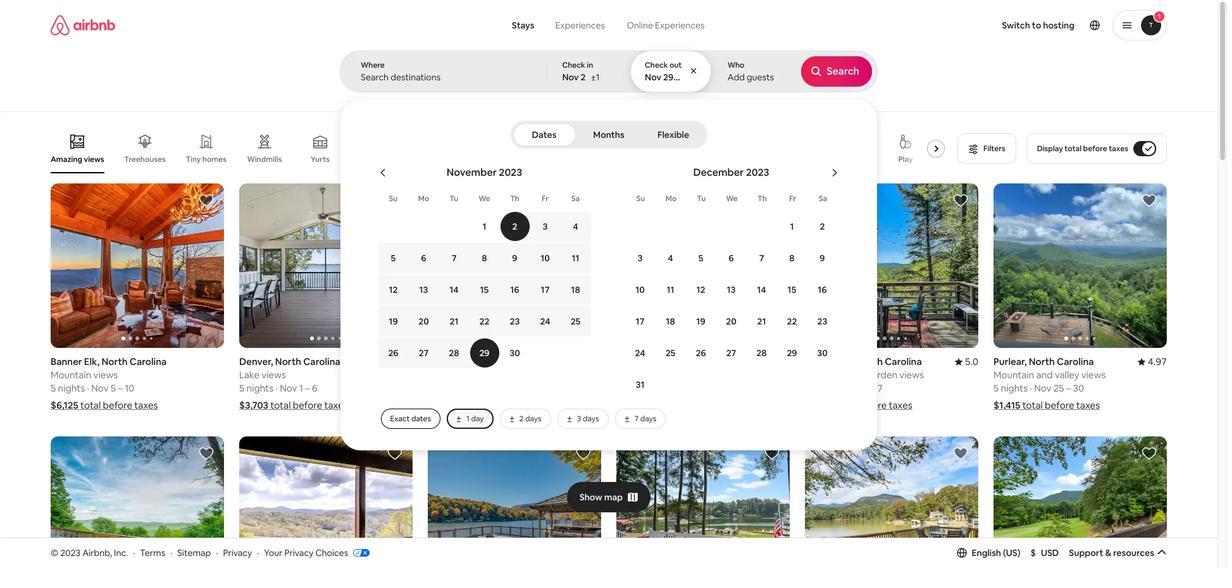 Task type: locate. For each thing, give the bounding box(es) containing it.
0 vertical spatial 18 button
[[560, 275, 591, 305]]

25
[[571, 316, 581, 327], [666, 347, 676, 359], [1054, 382, 1064, 395]]

5.0 left purlear,
[[965, 356, 979, 368]]

1 carolina from the left
[[130, 356, 167, 368]]

days down $3,432
[[640, 414, 657, 424]]

8 button
[[469, 243, 500, 273], [777, 243, 807, 273]]

18 for the bottommost 18 button
[[666, 316, 675, 327]]

tiny homes
[[186, 154, 227, 165]]

1 1 button from the left
[[469, 211, 500, 242]]

1 horizontal spatial 7 button
[[747, 243, 777, 273]]

0 horizontal spatial 25
[[571, 316, 581, 327]]

5.0 out of 5 average rating image left boone,
[[389, 356, 413, 368]]

1 28 from the left
[[449, 347, 459, 359]]

1 horizontal spatial 28
[[757, 347, 767, 359]]

$6,125
[[51, 400, 78, 412]]

10 inside banner elk, north carolina mountain views 5 nights · nov 5 – 10 $6,125 total before taxes
[[125, 382, 134, 395]]

2 9 button from the left
[[807, 243, 838, 273]]

1 horizontal spatial we
[[726, 194, 738, 204]]

5.0 left boone,
[[399, 356, 413, 368]]

th
[[510, 194, 520, 204], [758, 194, 767, 204]]

1 vertical spatial 11 button
[[655, 275, 686, 305]]

2 vertical spatial 10
[[125, 382, 134, 395]]

6 button
[[409, 243, 439, 273], [716, 243, 747, 273]]

1 horizontal spatial 6 button
[[716, 243, 747, 273]]

1 27 from the left
[[419, 347, 429, 359]]

before right "$6,125"
[[103, 400, 132, 412]]

switch
[[1002, 20, 1030, 31]]

1 valley from the left
[[678, 369, 702, 381]]

10 button
[[530, 243, 560, 273], [625, 275, 655, 305]]

add to wishlist: bakersville, north carolina image
[[953, 193, 968, 208]]

1 horizontal spatial 2023
[[499, 166, 522, 179]]

views inside boone, north carolina mountain views
[[471, 369, 495, 381]]

0 horizontal spatial 22 button
[[469, 306, 500, 337]]

1 22 button from the left
[[469, 306, 500, 337]]

nights inside denver, north carolina lake views 5 nights · nov 1 – 6 $3,703 total before taxes
[[247, 382, 273, 395]]

0 horizontal spatial 16 button
[[500, 275, 530, 305]]

23 up bakersville,
[[817, 316, 828, 327]]

before
[[1083, 144, 1107, 154], [103, 400, 132, 412], [293, 400, 322, 412], [482, 400, 511, 412], [671, 400, 700, 412], [857, 400, 887, 412], [1045, 400, 1074, 412]]

1 12 from the left
[[389, 284, 398, 296]]

3 5.0 from the left
[[965, 356, 979, 368]]

3 and from the left
[[1037, 369, 1053, 381]]

mountain down bakersville,
[[805, 369, 846, 381]]

check left in at the top of the page
[[562, 60, 585, 70]]

0 horizontal spatial 6
[[312, 382, 318, 395]]

0 vertical spatial 4
[[573, 221, 578, 232]]

None search field
[[340, 0, 1227, 451]]

1 button down add to wishlist: old fort, north carolina "icon"
[[777, 211, 807, 242]]

4 for topmost 4 button
[[573, 221, 578, 232]]

1 horizontal spatial 17
[[636, 316, 645, 327]]

1 horizontal spatial 22
[[787, 316, 797, 327]]

4 button
[[560, 211, 591, 242], [655, 243, 686, 273]]

1 th from the left
[[510, 194, 520, 204]]

Where field
[[361, 72, 526, 83]]

1 horizontal spatial ±1
[[679, 72, 688, 83]]

mountain inside "old fort, north carolina mountain and valley views 5 nights $3,432 total before taxes"
[[616, 369, 657, 381]]

10
[[541, 253, 550, 264], [636, 284, 645, 296], [125, 382, 134, 395]]

total inside "old fort, north carolina mountain and valley views 5 nights $3,432 total before taxes"
[[648, 400, 669, 412]]

privacy right your
[[284, 547, 314, 559]]

1 button for december 2023
[[777, 211, 807, 242]]

3 – from the left
[[871, 382, 876, 395]]

north inside denver, north carolina lake views 5 nights · nov 1 – 6 $3,703 total before taxes
[[275, 356, 301, 368]]

support & resources
[[1069, 547, 1154, 559]]

0 horizontal spatial 11 button
[[560, 243, 591, 273]]

1 26 button from the left
[[378, 338, 409, 368]]

online experiences link
[[616, 13, 716, 38]]

0 horizontal spatial 10 button
[[530, 243, 560, 273]]

1 vertical spatial 24 button
[[625, 338, 655, 368]]

$3,432
[[616, 400, 646, 412]]

2 nights from the left
[[247, 382, 273, 395]]

1 fr from the left
[[542, 194, 549, 204]]

before inside banner elk, north carolina mountain views 5 nights · nov 5 – 10 $6,125 total before taxes
[[103, 400, 132, 412]]

3 north from the left
[[461, 356, 487, 368]]

0 horizontal spatial 26
[[388, 347, 399, 359]]

8
[[482, 253, 487, 264], [790, 253, 795, 264]]

before inside button
[[1083, 144, 1107, 154]]

0 horizontal spatial 27
[[419, 347, 429, 359]]

north inside bakersville, north carolina mountain and garden views jan 2 – 7 total before taxes
[[857, 356, 883, 368]]

5.0 out of 5 average rating image for bakersville, north carolina mountain and garden views jan 2 – 7 total before taxes
[[955, 356, 979, 368]]

tab list containing dates
[[513, 121, 705, 149]]

29 down the out
[[663, 72, 674, 83]]

mountain down banner
[[51, 369, 91, 381]]

and inside "old fort, north carolina mountain and valley views 5 nights $3,432 total before taxes"
[[659, 369, 676, 381]]

views inside "purlear, north carolina mountain and valley views 5 nights · nov 25 – 30 $1,415 total before taxes"
[[1082, 369, 1106, 381]]

th down november 2023
[[510, 194, 520, 204]]

1 8 from the left
[[482, 253, 487, 264]]

north right "fort,"
[[658, 356, 684, 368]]

months
[[593, 129, 625, 141]]

north right boone,
[[461, 356, 487, 368]]

display total before taxes
[[1037, 144, 1129, 154]]

4 for the bottommost 4 button
[[668, 253, 673, 264]]

0 horizontal spatial 4
[[573, 221, 578, 232]]

1 horizontal spatial 21
[[757, 316, 766, 327]]

0 horizontal spatial 19
[[389, 316, 398, 327]]

taxes
[[1109, 144, 1129, 154], [134, 400, 158, 412], [324, 400, 348, 412], [514, 400, 537, 412], [702, 400, 726, 412], [889, 400, 913, 412], [1077, 400, 1100, 412]]

tu down december
[[697, 194, 706, 204]]

27 button up $2,853
[[409, 338, 439, 368]]

1 horizontal spatial 8
[[790, 253, 795, 264]]

4 north from the left
[[658, 356, 684, 368]]

total right $1,415
[[1023, 400, 1043, 412]]

check for 29
[[645, 60, 668, 70]]

1 9 from the left
[[512, 253, 518, 264]]

and
[[659, 369, 676, 381], [848, 369, 864, 381], [1037, 369, 1053, 381]]

1 5.0 out of 5 average rating image from the left
[[389, 356, 413, 368]]

taxes inside banner elk, north carolina mountain views 5 nights · nov 5 – 10 $6,125 total before taxes
[[134, 400, 158, 412]]

1 horizontal spatial 13 button
[[716, 275, 747, 305]]

mountain inside bakersville, north carolina mountain and garden views jan 2 – 7 total before taxes
[[805, 369, 846, 381]]

total inside bakersville, north carolina mountain and garden views jan 2 – 7 total before taxes
[[835, 400, 855, 412]]

we down november 2023
[[479, 194, 490, 204]]

±1 down in at the top of the page
[[591, 72, 600, 83]]

2 5.0 from the left
[[776, 356, 790, 368]]

5.0 out of 5 average rating image left purlear,
[[955, 356, 979, 368]]

2 20 button from the left
[[716, 306, 747, 337]]

views inside denver, north carolina lake views 5 nights · nov 1 – 6 $3,703 total before taxes
[[262, 369, 286, 381]]

14
[[450, 284, 459, 296], [757, 284, 766, 296]]

1 horizontal spatial 26 button
[[686, 338, 716, 368]]

carolina inside boone, north carolina mountain views
[[489, 356, 526, 368]]

25 button
[[560, 306, 591, 337], [655, 338, 686, 368]]

banner elk, north carolina mountain views 5 nights · nov 5 – 10 $6,125 total before taxes
[[51, 356, 167, 412]]

0 horizontal spatial 5.0
[[399, 356, 413, 368]]

2 su from the left
[[636, 194, 645, 204]]

check inside check out nov 29 ±1
[[645, 60, 668, 70]]

1 horizontal spatial 9 button
[[807, 243, 838, 273]]

±1 inside the check in nov 2 ±1
[[591, 72, 600, 83]]

1 8 button from the left
[[469, 243, 500, 273]]

14 for 1st "14" button from the left
[[450, 284, 459, 296]]

2 16 from the left
[[818, 284, 827, 296]]

1 horizontal spatial 9
[[820, 253, 825, 264]]

carolina inside bakersville, north carolina mountain and garden views jan 2 – 7 total before taxes
[[885, 356, 922, 368]]

total right display at top
[[1065, 144, 1082, 154]]

0 vertical spatial 25 button
[[560, 306, 591, 337]]

0 vertical spatial 25
[[571, 316, 581, 327]]

nights up $3,432
[[624, 382, 651, 395]]

mountain
[[51, 369, 91, 381], [428, 369, 469, 381], [616, 369, 657, 381], [805, 369, 846, 381], [994, 369, 1034, 381]]

and inside "purlear, north carolina mountain and valley views 5 nights · nov 25 – 30 $1,415 total before taxes"
[[1037, 369, 1053, 381]]

jan
[[846, 382, 861, 395]]

1 horizontal spatial privacy
[[284, 547, 314, 559]]

· inside denver, north carolina lake views 5 nights · nov 1 – 6 $3,703 total before taxes
[[276, 382, 278, 395]]

2 ±1 from the left
[[679, 72, 688, 83]]

24
[[540, 316, 550, 327], [635, 347, 645, 359]]

1 vertical spatial 3 button
[[625, 243, 655, 273]]

1 horizontal spatial 5.0 out of 5 average rating image
[[955, 356, 979, 368]]

1 ±1 from the left
[[591, 72, 600, 83]]

0 vertical spatial 3 button
[[530, 211, 560, 242]]

check for 2
[[562, 60, 585, 70]]

0 horizontal spatial 3
[[543, 221, 548, 232]]

experiences right online
[[655, 20, 705, 31]]

north inside "purlear, north carolina mountain and valley views 5 nights · nov 25 – 30 $1,415 total before taxes"
[[1029, 356, 1055, 368]]

1 vertical spatial 25 button
[[655, 338, 686, 368]]

yurts
[[311, 154, 330, 165]]

5.0 for denver, north carolina lake views 5 nights · nov 1 – 6 $3,703 total before taxes
[[399, 356, 413, 368]]

1 horizontal spatial check
[[645, 60, 668, 70]]

1 5.0 from the left
[[399, 356, 413, 368]]

1 vertical spatial 18 button
[[655, 306, 686, 337]]

stays tab panel
[[340, 51, 1227, 451]]

nov
[[562, 72, 579, 83], [645, 72, 662, 83], [91, 382, 109, 395], [280, 382, 297, 395], [1034, 382, 1052, 395]]

before right '$3,703'
[[293, 400, 322, 412]]

1 horizontal spatial 19
[[696, 316, 706, 327]]

0 horizontal spatial add to wishlist: lake lure, north carolina image
[[953, 446, 968, 462]]

north right elk,
[[102, 356, 128, 368]]

2 add to wishlist: lake lure, north carolina image from the left
[[1142, 446, 1157, 462]]

0 vertical spatial 17 button
[[530, 275, 560, 305]]

·
[[87, 382, 89, 395], [276, 382, 278, 395], [1030, 382, 1032, 395], [133, 547, 135, 559], [170, 547, 172, 559], [216, 547, 218, 559], [257, 547, 259, 559]]

tab list
[[513, 121, 705, 149]]

1 horizontal spatial sa
[[819, 194, 827, 204]]

1 horizontal spatial 13
[[727, 284, 736, 296]]

mountain down boone,
[[428, 369, 469, 381]]

1 horizontal spatial 24
[[635, 347, 645, 359]]

flexible button
[[642, 123, 705, 146]]

2 1 button from the left
[[777, 211, 807, 242]]

5 inside denver, north carolina lake views 5 nights · nov 1 – 6 $3,703 total before taxes
[[239, 382, 244, 395]]

21 button up boone,
[[439, 306, 469, 337]]

days up add to wishlist: lake lure, north carolina icon
[[583, 414, 599, 424]]

1 horizontal spatial 23
[[817, 316, 828, 327]]

2 days from the left
[[583, 414, 599, 424]]

1 mountain from the left
[[51, 369, 91, 381]]

0 horizontal spatial 16
[[510, 284, 519, 296]]

1 30 button from the left
[[500, 338, 530, 368]]

fr left the add to wishlist: boone, north carolina icon
[[542, 194, 549, 204]]

11 button
[[560, 243, 591, 273], [655, 275, 686, 305]]

0 horizontal spatial 4 button
[[560, 211, 591, 242]]

mountain for boone,
[[428, 369, 469, 381]]

north inside banner elk, north carolina mountain views 5 nights · nov 5 – 10 $6,125 total before taxes
[[102, 356, 128, 368]]

taxes inside button
[[1109, 144, 1129, 154]]

your privacy choices link
[[264, 547, 370, 560]]

23 button up boone, north carolina mountain views
[[500, 306, 530, 337]]

0 horizontal spatial 28
[[449, 347, 459, 359]]

20
[[419, 316, 429, 327], [726, 316, 737, 327]]

±1 for nov 2
[[591, 72, 600, 83]]

0 horizontal spatial 24
[[540, 316, 550, 327]]

3 mountain from the left
[[616, 369, 657, 381]]

0 vertical spatial 11
[[572, 253, 579, 264]]

1 horizontal spatial 5 button
[[686, 243, 716, 273]]

before down jan
[[857, 400, 887, 412]]

26 button right "fort,"
[[686, 338, 716, 368]]

1 12 button from the left
[[378, 275, 409, 305]]

2023 for november
[[499, 166, 522, 179]]

windmills
[[247, 154, 282, 165]]

amazing views
[[51, 154, 104, 164]]

1 mo from the left
[[418, 194, 429, 204]]

8 for second 8 'button' from the right
[[482, 253, 487, 264]]

2 28 from the left
[[757, 347, 767, 359]]

30 button up $2,853 total before taxes
[[500, 338, 530, 368]]

2 12 button from the left
[[686, 275, 716, 305]]

add to wishlist: banner elk, north carolina image
[[387, 446, 403, 462]]

22 button up 5.0 out of 5 average rating image
[[777, 306, 807, 337]]

2 mo from the left
[[666, 194, 677, 204]]

23 button
[[500, 306, 530, 337], [807, 306, 838, 337]]

6 inside denver, north carolina lake views 5 nights · nov 1 – 6 $3,703 total before taxes
[[312, 382, 318, 395]]

privacy left your
[[223, 547, 252, 559]]

taxes inside "old fort, north carolina mountain and valley views 5 nights $3,432 total before taxes"
[[702, 400, 726, 412]]

15 button
[[469, 275, 500, 305], [777, 275, 807, 305]]

1 horizontal spatial 27 button
[[716, 338, 747, 368]]

hosting
[[1043, 20, 1075, 31]]

0 horizontal spatial 13 button
[[409, 275, 439, 305]]

mountain inside boone, north carolina mountain views
[[428, 369, 469, 381]]

2 22 from the left
[[787, 316, 797, 327]]

26 button left boone,
[[378, 338, 409, 368]]

north up garden
[[857, 356, 883, 368]]

29 right boone,
[[479, 347, 490, 359]]

bakersville,
[[805, 356, 855, 368]]

1 22 from the left
[[479, 316, 490, 327]]

stays
[[512, 20, 534, 31]]

2 14 from the left
[[757, 284, 766, 296]]

2023 right november on the left of the page
[[499, 166, 522, 179]]

1 horizontal spatial 15 button
[[777, 275, 807, 305]]

1
[[1158, 12, 1161, 20], [483, 221, 486, 232], [790, 221, 794, 232], [299, 382, 303, 395], [466, 414, 470, 424]]

0 horizontal spatial 22
[[479, 316, 490, 327]]

1 20 from the left
[[419, 316, 429, 327]]

where
[[361, 60, 385, 70]]

30 inside "purlear, north carolina mountain and valley views 5 nights · nov 25 – 30 $1,415 total before taxes"
[[1073, 382, 1084, 395]]

26 right "fort,"
[[696, 347, 706, 359]]

2 horizontal spatial days
[[640, 414, 657, 424]]

2 th from the left
[[758, 194, 767, 204]]

2 – from the left
[[305, 382, 310, 395]]

$ usd
[[1031, 547, 1059, 559]]

fr
[[542, 194, 549, 204], [789, 194, 796, 204]]

th down december 2023
[[758, 194, 767, 204]]

2023 right ©
[[60, 547, 81, 559]]

±1 inside check out nov 29 ±1
[[679, 72, 688, 83]]

4 mountain from the left
[[805, 369, 846, 381]]

fr right add to wishlist: old fort, north carolina "icon"
[[789, 194, 796, 204]]

1 horizontal spatial 2 button
[[807, 211, 838, 242]]

1 days from the left
[[525, 414, 542, 424]]

0 horizontal spatial 5.0 out of 5 average rating image
[[389, 356, 413, 368]]

mo
[[418, 194, 429, 204], [666, 194, 677, 204]]

exact
[[390, 414, 410, 424]]

27 for first the 27 button from the right
[[726, 347, 736, 359]]

valley inside "old fort, north carolina mountain and valley views 5 nights $3,432 total before taxes"
[[678, 369, 702, 381]]

5.0 out of 5 average rating image
[[389, 356, 413, 368], [955, 356, 979, 368]]

1 horizontal spatial 1 button
[[777, 211, 807, 242]]

1 horizontal spatial 29
[[663, 72, 674, 83]]

group
[[51, 124, 950, 173], [51, 184, 224, 348], [239, 184, 413, 348], [428, 184, 601, 348], [616, 184, 790, 348], [805, 184, 979, 348], [994, 184, 1167, 348], [51, 437, 224, 568], [239, 437, 413, 568], [428, 437, 601, 568], [616, 437, 790, 568], [805, 437, 979, 568], [994, 437, 1167, 568]]

0 horizontal spatial 17 button
[[530, 275, 560, 305]]

3 days from the left
[[640, 414, 657, 424]]

and inside bakersville, north carolina mountain and garden views jan 2 – 7 total before taxes
[[848, 369, 864, 381]]

before inside "purlear, north carolina mountain and valley views 5 nights · nov 25 – 30 $1,415 total before taxes"
[[1045, 400, 1074, 412]]

28
[[449, 347, 459, 359], [757, 347, 767, 359]]

2 8 button from the left
[[777, 243, 807, 273]]

before right '31' button
[[671, 400, 700, 412]]

0 vertical spatial 10 button
[[530, 243, 560, 273]]

check inside the check in nov 2 ±1
[[562, 60, 585, 70]]

usd
[[1041, 547, 1059, 559]]

26 for 2nd 26 'button' from left
[[696, 347, 706, 359]]

– inside banner elk, north carolina mountain views 5 nights · nov 5 – 10 $6,125 total before taxes
[[118, 382, 123, 395]]

before inside "old fort, north carolina mountain and valley views 5 nights $3,432 total before taxes"
[[671, 400, 700, 412]]

2 27 from the left
[[726, 347, 736, 359]]

1 nights from the left
[[58, 382, 85, 395]]

views inside banner elk, north carolina mountain views 5 nights · nov 5 – 10 $6,125 total before taxes
[[93, 369, 118, 381]]

mountain inside banner elk, north carolina mountain views 5 nights · nov 5 – 10 $6,125 total before taxes
[[51, 369, 91, 381]]

mountain down "fort,"
[[616, 369, 657, 381]]

5 carolina from the left
[[885, 356, 922, 368]]

1 horizontal spatial 12
[[697, 284, 705, 296]]

2 and from the left
[[848, 369, 864, 381]]

1 horizontal spatial su
[[636, 194, 645, 204]]

1 and from the left
[[659, 369, 676, 381]]

2 19 button from the left
[[686, 306, 716, 337]]

· inside banner elk, north carolina mountain views 5 nights · nov 5 – 10 $6,125 total before taxes
[[87, 382, 89, 395]]

before up day
[[482, 400, 511, 412]]

2023 up add to wishlist: old fort, north carolina "icon"
[[746, 166, 769, 179]]

1 button down november 2023
[[469, 211, 500, 242]]

carolina inside denver, north carolina lake views 5 nights · nov 1 – 6 $3,703 total before taxes
[[303, 356, 340, 368]]

experiences button
[[545, 13, 616, 38]]

total down jan
[[835, 400, 855, 412]]

1 horizontal spatial 16
[[818, 284, 827, 296]]

27 button left 5.0 out of 5 average rating image
[[716, 338, 747, 368]]

10 for the bottom 10 button
[[636, 284, 645, 296]]

days down $2,853 total before taxes
[[525, 414, 542, 424]]

total right '$3,703'
[[270, 400, 291, 412]]

nights inside "old fort, north carolina mountain and valley views 5 nights $3,432 total before taxes"
[[624, 382, 651, 395]]

22
[[479, 316, 490, 327], [787, 316, 797, 327]]

mountain down purlear,
[[994, 369, 1034, 381]]

0 horizontal spatial 18
[[571, 284, 580, 296]]

1 horizontal spatial 14 button
[[747, 275, 777, 305]]

0 horizontal spatial 9 button
[[500, 243, 530, 273]]

1 horizontal spatial experiences
[[655, 20, 705, 31]]

views inside bakersville, north carolina mountain and garden views jan 2 – 7 total before taxes
[[900, 369, 924, 381]]

2 15 button from the left
[[777, 275, 807, 305]]

3 button
[[530, 211, 560, 242], [625, 243, 655, 273]]

1 – from the left
[[118, 382, 123, 395]]

22 button up boone, north carolina mountain views
[[469, 306, 500, 337]]

27 up $2,853
[[419, 347, 429, 359]]

2 9 from the left
[[820, 253, 825, 264]]

in
[[587, 60, 593, 70]]

2 5.0 out of 5 average rating image from the left
[[955, 356, 979, 368]]

nights inside "purlear, north carolina mountain and valley views 5 nights · nov 25 – 30 $1,415 total before taxes"
[[1001, 382, 1028, 395]]

nights up $1,415
[[1001, 382, 1028, 395]]

0 horizontal spatial 19 button
[[378, 306, 409, 337]]

0 horizontal spatial 20 button
[[409, 306, 439, 337]]

0 horizontal spatial 30 button
[[500, 338, 530, 368]]

1 9 button from the left
[[500, 243, 530, 273]]

1 26 from the left
[[388, 347, 399, 359]]

mountain inside "purlear, north carolina mountain and valley views 5 nights · nov 25 – 30 $1,415 total before taxes"
[[994, 369, 1034, 381]]

valley inside "purlear, north carolina mountain and valley views 5 nights · nov 25 – 30 $1,415 total before taxes"
[[1055, 369, 1079, 381]]

10 for 10 button to the left
[[541, 253, 550, 264]]

11
[[572, 253, 579, 264], [667, 284, 674, 296]]

19
[[389, 316, 398, 327], [696, 316, 706, 327]]

we down december 2023
[[726, 194, 738, 204]]

north right denver,
[[275, 356, 301, 368]]

2 experiences from the left
[[655, 20, 705, 31]]

1 horizontal spatial 27
[[726, 347, 736, 359]]

5 mountain from the left
[[994, 369, 1034, 381]]

0 horizontal spatial 14 button
[[439, 275, 469, 305]]

2 button
[[500, 211, 530, 242], [807, 211, 838, 242]]

1 horizontal spatial 6
[[421, 253, 426, 264]]

0 horizontal spatial 6 button
[[409, 243, 439, 273]]

12 button
[[378, 275, 409, 305], [686, 275, 716, 305]]

1 horizontal spatial 17 button
[[625, 306, 655, 337]]

1 horizontal spatial 10 button
[[625, 275, 655, 305]]

north for boone, north carolina mountain views
[[461, 356, 487, 368]]

22 for second 22 button from left
[[787, 316, 797, 327]]

north inside boone, north carolina mountain views
[[461, 356, 487, 368]]

18
[[571, 284, 580, 296], [666, 316, 675, 327]]

experiences up in at the top of the page
[[555, 20, 605, 31]]

23 up boone, north carolina mountain views
[[510, 316, 520, 327]]

2 tu from the left
[[697, 194, 706, 204]]

0 horizontal spatial days
[[525, 414, 542, 424]]

north for purlear, north carolina mountain and valley views 5 nights · nov 25 – 30 $1,415 total before taxes
[[1029, 356, 1055, 368]]

5.0 for old fort, north carolina mountain and valley views 5 nights $3,432 total before taxes
[[776, 356, 790, 368]]

add to wishlist: lake lure, north carolina image
[[576, 446, 591, 462]]

nov inside check out nov 29 ±1
[[645, 72, 662, 83]]

total right "$6,125"
[[80, 400, 101, 412]]

check left the out
[[645, 60, 668, 70]]

none search field containing november 2023
[[340, 0, 1227, 451]]

1 horizontal spatial 18
[[666, 316, 675, 327]]

13
[[419, 284, 428, 296], [727, 284, 736, 296]]

21 button up 5.0 out of 5 average rating image
[[747, 306, 777, 337]]

nights up "$6,125"
[[58, 382, 85, 395]]

choices
[[315, 547, 348, 559]]

6
[[421, 253, 426, 264], [729, 253, 734, 264], [312, 382, 318, 395]]

16
[[510, 284, 519, 296], [818, 284, 827, 296]]

22 up 5.0 out of 5 average rating image
[[787, 316, 797, 327]]

carolina inside "purlear, north carolina mountain and valley views 5 nights · nov 25 – 30 $1,415 total before taxes"
[[1057, 356, 1094, 368]]

total up 7 days
[[648, 400, 669, 412]]

3
[[543, 221, 548, 232], [638, 253, 643, 264], [577, 414, 581, 424]]

0 horizontal spatial 17
[[541, 284, 550, 296]]

1 vertical spatial 17 button
[[625, 306, 655, 337]]

6 north from the left
[[1029, 356, 1055, 368]]

privacy
[[223, 547, 252, 559], [284, 547, 314, 559]]

0 horizontal spatial tu
[[450, 194, 459, 204]]

2 check from the left
[[645, 60, 668, 70]]

1 horizontal spatial 20
[[726, 316, 737, 327]]

before right display at top
[[1083, 144, 1107, 154]]

&
[[1105, 547, 1112, 559]]

purlear, north carolina mountain and valley views 5 nights · nov 25 – 30 $1,415 total before taxes
[[994, 356, 1106, 412]]

2 horizontal spatial and
[[1037, 369, 1053, 381]]

25 inside "purlear, north carolina mountain and valley views 5 nights · nov 25 – 30 $1,415 total before taxes"
[[1054, 382, 1064, 395]]

±1
[[591, 72, 600, 83], [679, 72, 688, 83]]

2 north from the left
[[275, 356, 301, 368]]

nights down lake
[[247, 382, 273, 395]]

1 inside dropdown button
[[1158, 12, 1161, 20]]

before right $1,415
[[1045, 400, 1074, 412]]

23 button up bakersville,
[[807, 306, 838, 337]]

1 23 from the left
[[510, 316, 520, 327]]

before inside denver, north carolina lake views 5 nights · nov 1 – 6 $3,703 total before taxes
[[293, 400, 322, 412]]

· inside "purlear, north carolina mountain and valley views 5 nights · nov 25 – 30 $1,415 total before taxes"
[[1030, 382, 1032, 395]]

add to wishlist: banner elk, north carolina image
[[199, 193, 214, 208]]

add to wishlist: lake lure, north carolina image
[[953, 446, 968, 462], [1142, 446, 1157, 462]]

1 7 button from the left
[[439, 243, 469, 273]]

5.0 left bakersville,
[[776, 356, 790, 368]]

0 horizontal spatial 2023
[[60, 547, 81, 559]]

add to wishlist: boone, north carolina image
[[576, 193, 591, 208]]

0 horizontal spatial 28 button
[[439, 338, 469, 368]]

add to wishlist: mooresville, north carolina image
[[765, 446, 780, 462]]

7
[[452, 253, 457, 264], [759, 253, 764, 264], [878, 382, 883, 395], [635, 414, 639, 424]]

north right purlear,
[[1029, 356, 1055, 368]]

tu down november on the left of the page
[[450, 194, 459, 204]]

– inside denver, north carolina lake views 5 nights · nov 1 – 6 $3,703 total before taxes
[[305, 382, 310, 395]]

±1 down the out
[[679, 72, 688, 83]]

4 nights from the left
[[1001, 382, 1028, 395]]

30 button right 5.0 out of 5 average rating image
[[807, 338, 838, 368]]

december
[[693, 166, 744, 179]]

sitemap link
[[177, 547, 211, 559]]

29 left bakersville,
[[787, 347, 797, 359]]

0 horizontal spatial 12 button
[[378, 275, 409, 305]]

2 we from the left
[[726, 194, 738, 204]]

17 button
[[530, 275, 560, 305], [625, 306, 655, 337]]

4.97 out of 5 average rating image
[[1138, 356, 1167, 368]]

before inside bakersville, north carolina mountain and garden views jan 2 – 7 total before taxes
[[857, 400, 887, 412]]

1 vertical spatial 18
[[666, 316, 675, 327]]

2 26 from the left
[[696, 347, 706, 359]]

26 left boone,
[[388, 347, 399, 359]]

30 button
[[500, 338, 530, 368], [807, 338, 838, 368]]

1 vertical spatial 24
[[635, 347, 645, 359]]

1 27 button from the left
[[409, 338, 439, 368]]

27 left 5.0 out of 5 average rating image
[[726, 347, 736, 359]]

1 15 from the left
[[480, 284, 489, 296]]

1 horizontal spatial 11
[[667, 284, 674, 296]]

22 up boone, north carolina mountain views
[[479, 316, 490, 327]]

we
[[479, 194, 490, 204], [726, 194, 738, 204]]



Task type: vqa. For each thing, say whether or not it's contained in the screenshot.
first 5.0 from right
yes



Task type: describe. For each thing, give the bounding box(es) containing it.
1 button
[[1113, 10, 1167, 41]]

5.0 out of 5 average rating image
[[766, 356, 790, 368]]

28 for 1st 28 button from the right
[[757, 347, 767, 359]]

0 horizontal spatial 25 button
[[560, 306, 591, 337]]

total inside denver, north carolina lake views 5 nights · nov 1 – 6 $3,703 total before taxes
[[270, 400, 291, 412]]

2 6 button from the left
[[716, 243, 747, 273]]

sitemap
[[177, 547, 211, 559]]

0 horizontal spatial 30
[[510, 347, 520, 359]]

tiny
[[186, 154, 201, 165]]

1 21 button from the left
[[439, 306, 469, 337]]

0 vertical spatial 11 button
[[560, 243, 591, 273]]

1 21 from the left
[[450, 316, 459, 327]]

1 14 button from the left
[[439, 275, 469, 305]]

garden
[[866, 369, 898, 381]]

dates
[[411, 414, 431, 424]]

stays button
[[502, 13, 545, 38]]

2 20 from the left
[[726, 316, 737, 327]]

banner
[[51, 356, 82, 368]]

1 vertical spatial 25
[[666, 347, 676, 359]]

guests
[[747, 72, 774, 83]]

views inside group
[[84, 154, 104, 164]]

1 23 button from the left
[[500, 306, 530, 337]]

nov inside banner elk, north carolina mountain views 5 nights · nov 5 – 10 $6,125 total before taxes
[[91, 382, 109, 395]]

2 19 from the left
[[696, 316, 706, 327]]

2 29 button from the left
[[777, 338, 807, 368]]

views inside "old fort, north carolina mountain and valley views 5 nights $3,432 total before taxes"
[[704, 369, 729, 381]]

0 horizontal spatial 29
[[479, 347, 490, 359]]

15 for 1st the 15 button from left
[[480, 284, 489, 296]]

– inside "purlear, north carolina mountain and valley views 5 nights · nov 25 – 30 $1,415 total before taxes"
[[1066, 382, 1071, 395]]

1 28 button from the left
[[439, 338, 469, 368]]

7 days
[[635, 414, 657, 424]]

old
[[616, 356, 632, 368]]

3 for the left the 3 "button"
[[543, 221, 548, 232]]

total inside banner elk, north carolina mountain views 5 nights · nov 5 – 10 $6,125 total before taxes
[[80, 400, 101, 412]]

2 22 button from the left
[[777, 306, 807, 337]]

tab list inside 'stays' tab panel
[[513, 121, 705, 149]]

december 2023
[[693, 166, 769, 179]]

purlear,
[[994, 356, 1027, 368]]

2 23 from the left
[[817, 316, 828, 327]]

1 15 button from the left
[[469, 275, 500, 305]]

2 21 from the left
[[757, 316, 766, 327]]

0 horizontal spatial 3 button
[[530, 211, 560, 242]]

22 for first 22 button from the left
[[479, 316, 490, 327]]

total before taxes button
[[805, 400, 913, 412]]

2 13 from the left
[[727, 284, 736, 296]]

display
[[1037, 144, 1063, 154]]

2 horizontal spatial 29
[[787, 347, 797, 359]]

28 for 2nd 28 button from the right
[[449, 347, 459, 359]]

0 horizontal spatial 11
[[572, 253, 579, 264]]

homes
[[202, 154, 227, 165]]

to
[[1032, 20, 1041, 31]]

check in nov 2 ±1
[[562, 60, 600, 83]]

1 day
[[466, 414, 484, 424]]

2 30 button from the left
[[807, 338, 838, 368]]

switch to hosting
[[1002, 20, 1075, 31]]

carolina for denver, north carolina lake views 5 nights · nov 1 – 6 $3,703 total before taxes
[[303, 356, 340, 368]]

and for mountain and garden views
[[848, 369, 864, 381]]

inc.
[[114, 547, 128, 559]]

2 27 button from the left
[[716, 338, 747, 368]]

nov inside the check in nov 2 ±1
[[562, 72, 579, 83]]

2 button for november 2023
[[500, 211, 530, 242]]

carolina for bakersville, north carolina mountain and garden views jan 2 – 7 total before taxes
[[885, 356, 922, 368]]

airbnb,
[[82, 547, 112, 559]]

privacy link
[[223, 547, 252, 559]]

amazing
[[51, 154, 82, 164]]

nov inside denver, north carolina lake views 5 nights · nov 1 – 6 $3,703 total before taxes
[[280, 382, 297, 395]]

nov inside "purlear, north carolina mountain and valley views 5 nights · nov 25 – 30 $1,415 total before taxes"
[[1034, 382, 1052, 395]]

1 20 button from the left
[[409, 306, 439, 337]]

out
[[670, 60, 682, 70]]

2 13 button from the left
[[716, 275, 747, 305]]

your
[[264, 547, 283, 559]]

play
[[899, 154, 913, 165]]

taxes inside "purlear, north carolina mountain and valley views 5 nights · nov 25 – 30 $1,415 total before taxes"
[[1077, 400, 1100, 412]]

old fort, north carolina mountain and valley views 5 nights $3,432 total before taxes
[[616, 356, 729, 412]]

2 5 button from the left
[[686, 243, 716, 273]]

1 6 button from the left
[[409, 243, 439, 273]]

1 13 from the left
[[419, 284, 428, 296]]

add to wishlist: old fort, north carolina image
[[765, 193, 780, 208]]

boone, north carolina mountain views
[[428, 356, 526, 381]]

nights inside banner elk, north carolina mountain views 5 nights · nov 5 – 10 $6,125 total before taxes
[[58, 382, 85, 395]]

1 tu from the left
[[450, 194, 459, 204]]

day
[[471, 414, 484, 424]]

0 vertical spatial 24
[[540, 316, 550, 327]]

1 16 button from the left
[[500, 275, 530, 305]]

lake
[[239, 369, 260, 381]]

north for denver, north carolina lake views 5 nights · nov 1 – 6 $3,703 total before taxes
[[275, 356, 301, 368]]

1 13 button from the left
[[409, 275, 439, 305]]

resources
[[1113, 547, 1154, 559]]

days for 2 days
[[525, 414, 542, 424]]

8 for 2nd 8 'button' from left
[[790, 253, 795, 264]]

(us)
[[1003, 547, 1021, 559]]

0 vertical spatial 4 button
[[560, 211, 591, 242]]

2 fr from the left
[[789, 194, 796, 204]]

exact dates
[[390, 414, 431, 424]]

add
[[728, 72, 745, 83]]

0 vertical spatial 24 button
[[530, 306, 560, 337]]

taxes inside bakersville, north carolina mountain and garden views jan 2 – 7 total before taxes
[[889, 400, 913, 412]]

2 12 from the left
[[697, 284, 705, 296]]

2 button for december 2023
[[807, 211, 838, 242]]

days for 3 days
[[583, 414, 599, 424]]

2 14 button from the left
[[747, 275, 777, 305]]

mountain for bakersville,
[[805, 369, 846, 381]]

online
[[627, 20, 653, 31]]

carolina inside "old fort, north carolina mountain and valley views 5 nights $3,432 total before taxes"
[[686, 356, 723, 368]]

2 privacy from the left
[[284, 547, 314, 559]]

what can we help you find? tab list
[[502, 13, 616, 38]]

carolina for purlear, north carolina mountain and valley views 5 nights · nov 25 – 30 $1,415 total before taxes
[[1057, 356, 1094, 368]]

add to wishlist: purlear, north carolina image
[[1142, 193, 1157, 208]]

map
[[604, 492, 623, 503]]

1 sa from the left
[[571, 194, 580, 204]]

who add guests
[[728, 60, 774, 83]]

check out nov 29 ±1
[[645, 60, 688, 83]]

profile element
[[736, 0, 1167, 51]]

15 for 2nd the 15 button from the left
[[788, 284, 797, 296]]

2 days
[[519, 414, 542, 424]]

1 vertical spatial 4 button
[[655, 243, 686, 273]]

1 add to wishlist: lake lure, north carolina image from the left
[[953, 446, 968, 462]]

mountain for purlear,
[[994, 369, 1034, 381]]

1 button for november 2023
[[469, 211, 500, 242]]

denver,
[[239, 356, 273, 368]]

2 16 button from the left
[[807, 275, 838, 305]]

2023 for ©
[[60, 547, 81, 559]]

carolina for boone, north carolina mountain views
[[489, 356, 526, 368]]

1 horizontal spatial 3 button
[[625, 243, 655, 273]]

2 21 button from the left
[[747, 306, 777, 337]]

support & resources button
[[1069, 547, 1167, 559]]

1 vertical spatial 17
[[636, 316, 645, 327]]

and for mountain and valley views
[[1037, 369, 1053, 381]]

elk,
[[84, 356, 100, 368]]

1 horizontal spatial 3
[[577, 414, 581, 424]]

months button
[[578, 123, 640, 146]]

1 19 from the left
[[389, 316, 398, 327]]

29 inside check out nov 29 ±1
[[663, 72, 674, 83]]

1 horizontal spatial 24 button
[[625, 338, 655, 368]]

±1 for nov 29
[[679, 72, 688, 83]]

total up "1 day"
[[460, 400, 480, 412]]

2 sa from the left
[[819, 194, 827, 204]]

support
[[1069, 547, 1103, 559]]

carolina inside banner elk, north carolina mountain views 5 nights · nov 5 – 10 $6,125 total before taxes
[[130, 356, 167, 368]]

$
[[1031, 547, 1036, 559]]

26 for 2nd 26 'button' from the right
[[388, 347, 399, 359]]

$1,415
[[994, 400, 1021, 412]]

dates
[[532, 129, 557, 141]]

north inside "old fort, north carolina mountain and valley views 5 nights $3,432 total before taxes"
[[658, 356, 684, 368]]

1 29 button from the left
[[469, 338, 500, 368]]

2 horizontal spatial 6
[[729, 253, 734, 264]]

3 for the 3 "button" to the right
[[638, 253, 643, 264]]

2 28 button from the left
[[747, 338, 777, 368]]

© 2023 airbnb, inc. ·
[[51, 547, 135, 559]]

4.97
[[1148, 356, 1167, 368]]

1 privacy from the left
[[223, 547, 252, 559]]

terms
[[140, 547, 165, 559]]

31 button
[[625, 370, 655, 400]]

27 for second the 27 button from right
[[419, 347, 429, 359]]

experiences inside button
[[555, 20, 605, 31]]

english (us) button
[[957, 547, 1021, 559]]

1 su from the left
[[389, 194, 398, 204]]

1 16 from the left
[[510, 284, 519, 296]]

flexible
[[658, 129, 689, 141]]

calendar application
[[355, 153, 1227, 404]]

1 19 button from the left
[[378, 306, 409, 337]]

north for bakersville, north carolina mountain and garden views jan 2 – 7 total before taxes
[[857, 356, 883, 368]]

31
[[636, 379, 645, 391]]

2 inside bakersville, north carolina mountain and garden views jan 2 – 7 total before taxes
[[863, 382, 869, 395]]

1 inside denver, north carolina lake views 5 nights · nov 1 – 6 $3,703 total before taxes
[[299, 382, 303, 395]]

boone,
[[428, 356, 459, 368]]

add to wishlist: seven devils, north carolina image
[[199, 446, 214, 462]]

$2,853 total before taxes
[[428, 400, 537, 412]]

$3,703
[[239, 400, 268, 412]]

online experiences
[[627, 20, 705, 31]]

filters button
[[958, 134, 1016, 164]]

0 vertical spatial 17
[[541, 284, 550, 296]]

who
[[728, 60, 745, 70]]

days for 7 days
[[640, 414, 657, 424]]

group containing amazing views
[[51, 124, 950, 173]]

switch to hosting link
[[995, 12, 1082, 39]]

– inside bakersville, north carolina mountain and garden views jan 2 – 7 total before taxes
[[871, 382, 876, 395]]

treehouses
[[124, 154, 166, 165]]

5.0 out of 5 average rating image for denver, north carolina lake views 5 nights · nov 1 – 6 $3,703 total before taxes
[[389, 356, 413, 368]]

1 vertical spatial 11
[[667, 284, 674, 296]]

add to wishlist: denver, north carolina image
[[387, 193, 403, 208]]

your privacy choices
[[264, 547, 348, 559]]

total inside button
[[1065, 144, 1082, 154]]

5 inside "old fort, north carolina mountain and valley views 5 nights $3,432 total before taxes"
[[616, 382, 622, 395]]

5 inside "purlear, north carolina mountain and valley views 5 nights · nov 25 – 30 $1,415 total before taxes"
[[994, 382, 999, 395]]

2 7 button from the left
[[747, 243, 777, 273]]

english
[[972, 547, 1001, 559]]

2 23 button from the left
[[807, 306, 838, 337]]

dates button
[[513, 123, 576, 146]]

taxes inside denver, north carolina lake views 5 nights · nov 1 – 6 $3,703 total before taxes
[[324, 400, 348, 412]]

0 horizontal spatial 18 button
[[560, 275, 591, 305]]

18 for left 18 button
[[571, 284, 580, 296]]

total inside "purlear, north carolina mountain and valley views 5 nights · nov 25 – 30 $1,415 total before taxes"
[[1023, 400, 1043, 412]]

show map
[[580, 492, 623, 503]]

©
[[51, 547, 58, 559]]

english (us)
[[972, 547, 1021, 559]]

7 inside bakersville, north carolina mountain and garden views jan 2 – 7 total before taxes
[[878, 382, 883, 395]]

$2,853
[[428, 400, 458, 412]]

1 vertical spatial 10 button
[[625, 275, 655, 305]]

1 we from the left
[[479, 194, 490, 204]]

terms link
[[140, 547, 165, 559]]

display total before taxes button
[[1026, 134, 1167, 164]]

1 horizontal spatial 11 button
[[655, 275, 686, 305]]

2 inside the check in nov 2 ±1
[[581, 72, 586, 83]]

show map button
[[567, 482, 651, 512]]

14 for 1st "14" button from right
[[757, 284, 766, 296]]

1 5 button from the left
[[378, 243, 409, 273]]

2023 for december
[[746, 166, 769, 179]]

denver, north carolina lake views 5 nights · nov 1 – 6 $3,703 total before taxes
[[239, 356, 348, 412]]

november
[[447, 166, 497, 179]]

bakersville, north carolina mountain and garden views jan 2 – 7 total before taxes
[[805, 356, 924, 412]]

november 2023
[[447, 166, 522, 179]]

2 26 button from the left
[[686, 338, 716, 368]]

filters
[[984, 144, 1006, 154]]

1 horizontal spatial 30
[[817, 347, 828, 359]]



